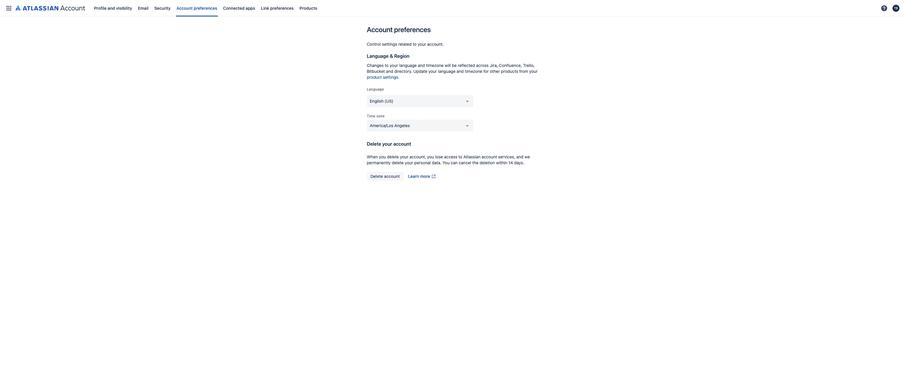 Task type: locate. For each thing, give the bounding box(es) containing it.
preferences left connected
[[194, 5, 217, 10]]

delete up when
[[367, 142, 382, 147]]

0 horizontal spatial preferences
[[194, 5, 217, 10]]

banner
[[0, 0, 907, 17]]

you up 'permanently'
[[379, 155, 386, 160]]

0 vertical spatial timezone
[[426, 63, 444, 68]]

to inside changes to your language and timezone will be reflected across jira, confluence, trello, bitbucket and directory. update your language and timezone for other products from your product settings.
[[385, 63, 389, 68]]

1 horizontal spatial language
[[438, 69, 456, 74]]

deletion
[[480, 160, 495, 165]]

personal
[[415, 160, 431, 165]]

None text field
[[370, 123, 371, 129]]

2 vertical spatial account
[[384, 174, 400, 179]]

to down language & region
[[385, 63, 389, 68]]

settings.
[[383, 75, 400, 80]]

manage profile menu element
[[4, 0, 880, 16]]

0 horizontal spatial language
[[400, 63, 417, 68]]

account
[[177, 5, 193, 10], [367, 25, 393, 34]]

1 vertical spatial account
[[482, 155, 498, 160]]

timezone down reflected
[[465, 69, 483, 74]]

jira,
[[490, 63, 498, 68]]

preferences
[[194, 5, 217, 10], [270, 5, 294, 10], [395, 25, 431, 34]]

connected
[[223, 5, 245, 10]]

account up deletion
[[482, 155, 498, 160]]

0 vertical spatial account preferences
[[177, 5, 217, 10]]

account down angeles
[[394, 142, 412, 147]]

account image
[[893, 5, 900, 12]]

2 open image from the top
[[464, 122, 471, 129]]

0 horizontal spatial timezone
[[426, 63, 444, 68]]

english
[[370, 99, 384, 104]]

changes to your language and timezone will be reflected across jira, confluence, trello, bitbucket and directory. update your language and timezone for other products from your product settings.
[[367, 63, 538, 80]]

apps
[[246, 5, 255, 10]]

angeles
[[395, 123, 410, 128]]

account inside manage profile menu element
[[177, 5, 193, 10]]

cancel
[[459, 160, 472, 165]]

0 vertical spatial delete
[[387, 155, 399, 160]]

changes
[[367, 63, 384, 68]]

1 language from the top
[[367, 53, 389, 59]]

open image
[[464, 98, 471, 105], [464, 122, 471, 129]]

english (us)
[[370, 99, 394, 104]]

and up the update
[[418, 63, 425, 68]]

account.
[[428, 42, 444, 47]]

1 horizontal spatial account
[[367, 25, 393, 34]]

to
[[413, 42, 417, 47], [385, 63, 389, 68], [459, 155, 463, 160]]

and inside when you delete your account, you lose access to atlassian account services, and we permanently delete your personal data. you can cancel the deletion within 14 days.
[[517, 155, 524, 160]]

2 language from the top
[[367, 87, 384, 92]]

1 vertical spatial account preferences
[[367, 25, 431, 34]]

to up cancel
[[459, 155, 463, 160]]

your left account.
[[418, 42, 427, 47]]

access
[[445, 155, 458, 160]]

and right the profile
[[108, 5, 115, 10]]

preferences right link
[[270, 5, 294, 10]]

learn more
[[409, 174, 431, 179]]

america/los
[[370, 123, 394, 128]]

account down 'permanently'
[[384, 174, 400, 179]]

0 vertical spatial delete
[[367, 142, 382, 147]]

language for language
[[367, 87, 384, 92]]

account up control
[[367, 25, 393, 34]]

link preferences link
[[260, 3, 296, 13]]

0 vertical spatial to
[[413, 42, 417, 47]]

delete
[[367, 142, 382, 147], [371, 174, 383, 179]]

services,
[[499, 155, 516, 160]]

1 vertical spatial open image
[[464, 122, 471, 129]]

delete down delete your account
[[387, 155, 399, 160]]

0 horizontal spatial to
[[385, 63, 389, 68]]

lose
[[436, 155, 443, 160]]

control settings related to your account.
[[367, 42, 444, 47]]

preferences for the link preferences link
[[270, 5, 294, 10]]

timezone left will
[[426, 63, 444, 68]]

delete account
[[371, 174, 400, 179]]

1 you from the left
[[379, 155, 386, 160]]

account preferences link
[[175, 3, 219, 13]]

related
[[399, 42, 412, 47]]

atlassian
[[464, 155, 481, 160]]

delete down 'permanently'
[[371, 174, 383, 179]]

1 horizontal spatial you
[[428, 155, 434, 160]]

0 vertical spatial account
[[177, 5, 193, 10]]

confluence,
[[499, 63, 522, 68]]

time
[[367, 114, 376, 119]]

and up days.
[[517, 155, 524, 160]]

you
[[379, 155, 386, 160], [428, 155, 434, 160]]

1 vertical spatial delete
[[371, 174, 383, 179]]

1 vertical spatial account
[[367, 25, 393, 34]]

your down trello,
[[530, 69, 538, 74]]

you up data.
[[428, 155, 434, 160]]

1 open image from the top
[[464, 98, 471, 105]]

2 horizontal spatial to
[[459, 155, 463, 160]]

your down &
[[390, 63, 399, 68]]

0 vertical spatial open image
[[464, 98, 471, 105]]

1 horizontal spatial preferences
[[270, 5, 294, 10]]

language up the english
[[367, 87, 384, 92]]

language
[[400, 63, 417, 68], [438, 69, 456, 74]]

0 horizontal spatial account preferences
[[177, 5, 217, 10]]

account inside button
[[384, 174, 400, 179]]

permanently
[[367, 160, 391, 165]]

the
[[473, 160, 479, 165]]

language
[[367, 53, 389, 59], [367, 87, 384, 92]]

region
[[395, 53, 410, 59]]

language up changes
[[367, 53, 389, 59]]

preferences up control settings related to your account.
[[395, 25, 431, 34]]

language down will
[[438, 69, 456, 74]]

delete up delete account
[[392, 160, 404, 165]]

0 horizontal spatial you
[[379, 155, 386, 160]]

timezone
[[426, 63, 444, 68], [465, 69, 483, 74]]

and
[[108, 5, 115, 10], [418, 63, 425, 68], [386, 69, 394, 74], [457, 69, 464, 74], [517, 155, 524, 160]]

product settings. link
[[367, 75, 400, 80]]

to right related
[[413, 42, 417, 47]]

delete for delete your account
[[367, 142, 382, 147]]

language up directory. at the left of page
[[400, 63, 417, 68]]

2 vertical spatial to
[[459, 155, 463, 160]]

learn more link
[[405, 172, 440, 181]]

reflected
[[458, 63, 475, 68]]

1 vertical spatial language
[[367, 87, 384, 92]]

0 horizontal spatial account
[[177, 5, 193, 10]]

1 vertical spatial timezone
[[465, 69, 483, 74]]

delete inside delete account button
[[371, 174, 383, 179]]

time zone
[[367, 114, 385, 119]]

preferences inside account preferences link
[[194, 5, 217, 10]]

banner containing profile and visibility
[[0, 0, 907, 17]]

1 horizontal spatial timezone
[[465, 69, 483, 74]]

to inside when you delete your account, you lose access to atlassian account services, and we permanently delete your personal data. you can cancel the deletion within 14 days.
[[459, 155, 463, 160]]

preferences inside the link preferences link
[[270, 5, 294, 10]]

open image for english (us)
[[464, 98, 471, 105]]

delete
[[387, 155, 399, 160], [392, 160, 404, 165]]

product
[[367, 75, 382, 80]]

link preferences
[[261, 5, 294, 10]]

be
[[452, 63, 457, 68]]

delete your account
[[367, 142, 412, 147]]

account
[[394, 142, 412, 147], [482, 155, 498, 160], [384, 174, 400, 179]]

0 vertical spatial language
[[367, 53, 389, 59]]

your
[[418, 42, 427, 47], [390, 63, 399, 68], [429, 69, 437, 74], [530, 69, 538, 74], [383, 142, 393, 147], [400, 155, 409, 160], [405, 160, 414, 165]]

learn
[[409, 174, 420, 179]]

account right security
[[177, 5, 193, 10]]

1 vertical spatial to
[[385, 63, 389, 68]]

and inside manage profile menu element
[[108, 5, 115, 10]]

language for language & region
[[367, 53, 389, 59]]

directory.
[[395, 69, 413, 74]]

products
[[300, 5, 318, 10]]

profile and visibility
[[94, 5, 132, 10]]

account preferences
[[177, 5, 217, 10], [367, 25, 431, 34]]

None text field
[[370, 98, 371, 104]]



Task type: describe. For each thing, give the bounding box(es) containing it.
14
[[509, 160, 514, 165]]

visibility
[[116, 5, 132, 10]]

language & region
[[367, 53, 410, 59]]

products link
[[298, 3, 319, 13]]

america/los angeles
[[370, 123, 410, 128]]

profile and visibility link
[[92, 3, 134, 13]]

preferences for account preferences link
[[194, 5, 217, 10]]

security link
[[153, 3, 173, 13]]

&
[[390, 53, 393, 59]]

when you delete your account, you lose access to atlassian account services, and we permanently delete your personal data. you can cancel the deletion within 14 days.
[[367, 155, 530, 165]]

2 horizontal spatial preferences
[[395, 25, 431, 34]]

delete for delete account
[[371, 174, 383, 179]]

email link
[[136, 3, 150, 13]]

link
[[261, 5, 269, 10]]

control
[[367, 42, 381, 47]]

data.
[[432, 160, 442, 165]]

and down be
[[457, 69, 464, 74]]

1 vertical spatial language
[[438, 69, 456, 74]]

settings
[[382, 42, 398, 47]]

for
[[484, 69, 489, 74]]

within
[[497, 160, 508, 165]]

account,
[[410, 155, 426, 160]]

from
[[520, 69, 529, 74]]

0 vertical spatial language
[[400, 63, 417, 68]]

(us)
[[385, 99, 394, 104]]

will
[[445, 63, 451, 68]]

connected apps link
[[222, 3, 257, 13]]

learn more image
[[432, 174, 437, 179]]

open image for america/los angeles
[[464, 122, 471, 129]]

days.
[[515, 160, 525, 165]]

2 you from the left
[[428, 155, 434, 160]]

bitbucket
[[367, 69, 385, 74]]

we
[[525, 155, 530, 160]]

account inside when you delete your account, you lose access to atlassian account services, and we permanently delete your personal data. you can cancel the deletion within 14 days.
[[482, 155, 498, 160]]

switch to... image
[[5, 5, 12, 12]]

profile
[[94, 5, 107, 10]]

delete account button
[[367, 172, 404, 181]]

you
[[443, 160, 450, 165]]

0 vertical spatial account
[[394, 142, 412, 147]]

across
[[477, 63, 489, 68]]

your left account,
[[400, 155, 409, 160]]

products
[[502, 69, 519, 74]]

your down account,
[[405, 160, 414, 165]]

your right the update
[[429, 69, 437, 74]]

can
[[451, 160, 458, 165]]

update
[[414, 69, 428, 74]]

security
[[155, 5, 171, 10]]

other
[[490, 69, 500, 74]]

more
[[421, 174, 431, 179]]

connected apps
[[223, 5, 255, 10]]

account preferences inside manage profile menu element
[[177, 5, 217, 10]]

when
[[367, 155, 378, 160]]

1 vertical spatial delete
[[392, 160, 404, 165]]

1 horizontal spatial account preferences
[[367, 25, 431, 34]]

1 horizontal spatial to
[[413, 42, 417, 47]]

help image
[[882, 5, 889, 12]]

your down america/los angeles
[[383, 142, 393, 147]]

email
[[138, 5, 149, 10]]

zone
[[377, 114, 385, 119]]

and up settings.
[[386, 69, 394, 74]]

trello,
[[524, 63, 535, 68]]



Task type: vqa. For each thing, say whether or not it's contained in the screenshot.
Delete associated with Delete your account
yes



